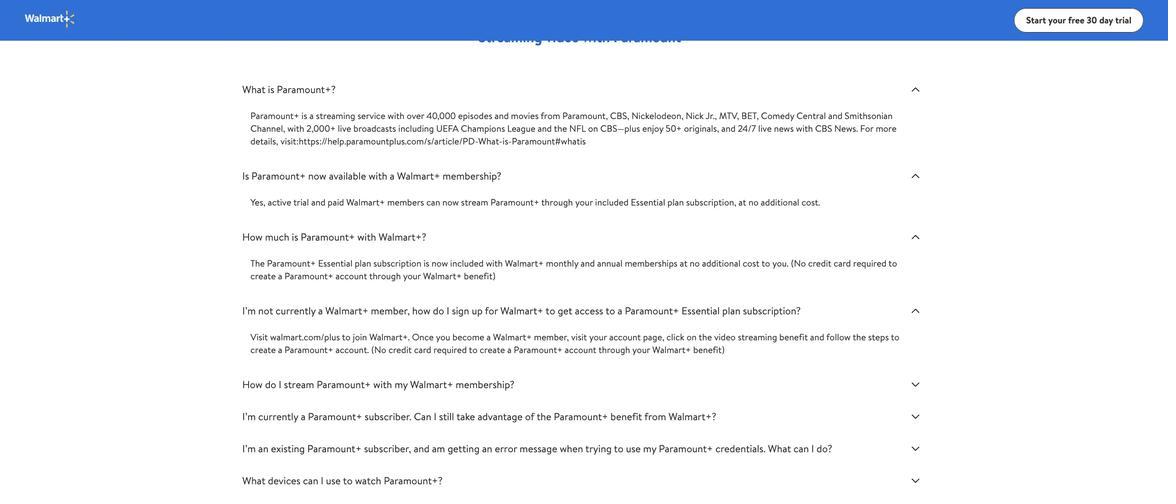 Task type: locate. For each thing, give the bounding box(es) containing it.
an left existing
[[258, 442, 269, 455]]

1 vertical spatial no
[[690, 257, 700, 270]]

1 horizontal spatial paramount+?
[[384, 474, 443, 487]]

1 vertical spatial on
[[687, 331, 697, 343]]

click
[[667, 331, 685, 343]]

(no right you.
[[791, 257, 806, 270]]

your inside button
[[1049, 14, 1067, 26]]

what left devices
[[242, 474, 266, 487]]

1 vertical spatial credit
[[389, 343, 412, 356]]

additional left the cost.
[[761, 196, 800, 209]]

with inside the paramount+ essential plan subscription is now included with walmart+ monthly and annual memberships at no additional cost to you. (no credit card required to create a paramount+ account through your walmart+ benefit)
[[486, 257, 503, 270]]

benefit) right click
[[694, 343, 725, 356]]

and inside visit walmart.com/plus to join walmart+. once you become a walmart+ member, visit your account page, click on the video streaming benefit and follow the steps to create a paramount+ account.  (no credit card required to create a paramount+ account through your walmart+ benefit)
[[811, 331, 825, 343]]

0 horizontal spatial paramount+?
[[277, 82, 336, 96]]

a right access
[[618, 304, 623, 318]]

cbs—plus
[[601, 122, 640, 135]]

1 horizontal spatial included
[[596, 196, 629, 209]]

from
[[541, 109, 561, 122], [645, 410, 667, 423]]

the left "nfl"
[[554, 122, 567, 135]]

0 horizontal spatial use
[[326, 474, 341, 487]]

is right 'subscription' on the left of page
[[424, 257, 430, 270]]

an left "error"
[[482, 442, 493, 455]]

can right members
[[427, 196, 440, 209]]

what for what devices can i use to watch paramount+?
[[242, 474, 266, 487]]

0 vertical spatial member,
[[371, 304, 410, 318]]

0 vertical spatial walmart+?
[[379, 230, 427, 244]]

1 horizontal spatial walmart+?
[[669, 410, 717, 423]]

1 vertical spatial member,
[[534, 331, 569, 343]]

can right devices
[[303, 474, 318, 487]]

i'm currently a paramount+ subscriber. can i still take advantage of the paramount+ benefit from walmart+? image
[[910, 411, 922, 423]]

on inside visit walmart.com/plus to join walmart+. once you become a walmart+ member, visit your account page, click on the video streaming benefit and follow the steps to create a paramount+ account.  (no credit card required to create a paramount+ account through your walmart+ benefit)
[[687, 331, 697, 343]]

1 vertical spatial can
[[794, 442, 809, 455]]

walmart+?
[[379, 230, 427, 244], [669, 410, 717, 423]]

the
[[554, 122, 567, 135], [699, 331, 712, 343], [853, 331, 866, 343], [537, 410, 552, 423]]

trial right active
[[294, 196, 309, 209]]

0 vertical spatial what
[[242, 82, 266, 96]]

live right 2,000+
[[338, 122, 351, 135]]

benefit) inside visit walmart.com/plus to join walmart+. once you become a walmart+ member, visit your account page, click on the video streaming benefit and follow the steps to create a paramount+ account.  (no credit card required to create a paramount+ account through your walmart+ benefit)
[[694, 343, 725, 356]]

a down the what is paramount+?
[[310, 109, 314, 122]]

1 vertical spatial through
[[369, 270, 401, 282]]

account down access
[[565, 343, 597, 356]]

1 i'm from the top
[[242, 304, 256, 318]]

required inside the paramount+ essential plan subscription is now included with walmart+ monthly and annual memberships at no additional cost to you. (no credit card required to create a paramount+ account through your walmart+ benefit)
[[854, 257, 887, 270]]

1 horizontal spatial benefit
[[780, 331, 808, 343]]

1 horizontal spatial (no
[[791, 257, 806, 270]]

members
[[387, 196, 424, 209]]

now inside the paramount+ essential plan subscription is now included with walmart+ monthly and annual memberships at no additional cost to you. (no credit card required to create a paramount+ account through your walmart+ benefit)
[[432, 257, 448, 270]]

what up channel,
[[242, 82, 266, 96]]

paramount+? down am
[[384, 474, 443, 487]]

paramount+? up 2,000+
[[277, 82, 336, 96]]

membership? down what-
[[443, 169, 502, 183]]

required
[[854, 257, 887, 270], [434, 343, 467, 356]]

membership? up i'm currently a paramount+ subscriber. can i still take advantage of the paramount+ benefit from walmart+? on the bottom of page
[[456, 378, 515, 391]]

account down how much is paramount+ with walmart+?
[[336, 270, 367, 282]]

what-
[[479, 135, 503, 148]]

0 vertical spatial trial
[[1116, 14, 1132, 26]]

1 vertical spatial essential
[[318, 257, 353, 270]]

on right "nfl"
[[588, 122, 599, 135]]

1 horizontal spatial member,
[[534, 331, 569, 343]]

benefit up trying
[[611, 410, 643, 423]]

1 vertical spatial trial
[[294, 196, 309, 209]]

2 i'm from the top
[[242, 410, 256, 423]]

mtv,
[[720, 109, 740, 122]]

2 vertical spatial now
[[432, 257, 448, 270]]

1 vertical spatial how
[[242, 378, 263, 391]]

is inside the paramount+ is a streaming service with over 40,000 episodes and movies from paramount, cbs, nickelodeon, nick jr., mtv, bet, comedy central and smithsonian channel, with 2,000+ live broadcasts including uefa champions league and the nfl on cbs—plus enjoy 50+ originals, and 24/7 live news with cbs news. for more details, visit:https://help.paramountplus.com/s/article/pd-what-is-paramount#whatis
[[302, 109, 307, 122]]

benefit) inside the paramount+ essential plan subscription is now included with walmart+ monthly and annual memberships at no additional cost to you. (no credit card required to create a paramount+ account through your walmart+ benefit)
[[464, 270, 496, 282]]

and left follow
[[811, 331, 825, 343]]

2 an from the left
[[482, 442, 493, 455]]

member, left visit
[[534, 331, 569, 343]]

0 vertical spatial how
[[242, 230, 263, 244]]

1 vertical spatial at
[[680, 257, 688, 270]]

0 vertical spatial through
[[542, 196, 573, 209]]

what devices can i use to watch paramount+? image
[[910, 475, 922, 487]]

a down i'm not currently a walmart+ member, how do i sign up for walmart+ to get access to a paramount+ essential plan subscription?
[[508, 343, 512, 356]]

live
[[338, 122, 351, 135], [759, 122, 772, 135]]

on inside the paramount+ is a streaming service with over 40,000 episodes and movies from paramount, cbs, nickelodeon, nick jr., mtv, bet, comedy central and smithsonian channel, with 2,000+ live broadcasts including uefa champions league and the nfl on cbs—plus enjoy 50+ originals, and 24/7 live news with cbs news. for more details, visit:https://help.paramountplus.com/s/article/pd-what-is-paramount#whatis
[[588, 122, 599, 135]]

trying
[[586, 442, 612, 455]]

and
[[495, 109, 509, 122], [829, 109, 843, 122], [538, 122, 552, 135], [722, 122, 736, 135], [311, 196, 326, 209], [581, 257, 595, 270], [811, 331, 825, 343], [414, 442, 430, 455]]

create down for
[[480, 343, 505, 356]]

currently up existing
[[258, 410, 298, 423]]

is up channel,
[[268, 82, 275, 96]]

how do i stream paramount+ with my walmart+ membership? image
[[910, 379, 922, 391]]

how left much at left top
[[242, 230, 263, 244]]

i'm an existing paramount+ subscriber, and am getting an error message when trying to use my paramount+ credentials. what can i do? image
[[910, 443, 922, 455]]

2 how from the top
[[242, 378, 263, 391]]

streaming left service
[[316, 109, 355, 122]]

through inside the paramount+ essential plan subscription is now included with walmart+ monthly and annual memberships at no additional cost to you. (no credit card required to create a paramount+ account through your walmart+ benefit)
[[369, 270, 401, 282]]

an
[[258, 442, 269, 455], [482, 442, 493, 455]]

now left available
[[308, 169, 327, 183]]

2 live from the left
[[759, 122, 772, 135]]

0 vertical spatial stream
[[461, 196, 489, 209]]

0 vertical spatial paramount+?
[[277, 82, 336, 96]]

0 vertical spatial do
[[433, 304, 444, 318]]

start your free 30 day trial
[[1027, 14, 1132, 26]]

1 vertical spatial additional
[[702, 257, 741, 270]]

streaming inside the paramount+ is a streaming service with over 40,000 episodes and movies from paramount, cbs, nickelodeon, nick jr., mtv, bet, comedy central and smithsonian channel, with 2,000+ live broadcasts including uefa champions league and the nfl on cbs—plus enjoy 50+ originals, and 24/7 live news with cbs news. for more details, visit:https://help.paramountplus.com/s/article/pd-what-is-paramount#whatis
[[316, 109, 355, 122]]

subscriber,
[[364, 442, 411, 455]]

2 vertical spatial i'm
[[242, 442, 256, 455]]

no right subscription,
[[749, 196, 759, 209]]

0 horizontal spatial stream
[[284, 378, 314, 391]]

your inside the paramount+ essential plan subscription is now included with walmart+ monthly and annual memberships at no additional cost to you. (no credit card required to create a paramount+ account through your walmart+ benefit)
[[403, 270, 421, 282]]

my
[[395, 378, 408, 391], [644, 442, 657, 455]]

subscription
[[374, 257, 422, 270]]

the right of
[[537, 410, 552, 423]]

no inside the paramount+ essential plan subscription is now included with walmart+ monthly and annual memberships at no additional cost to you. (no credit card required to create a paramount+ account through your walmart+ benefit)
[[690, 257, 700, 270]]

a up existing
[[301, 410, 306, 423]]

use left watch
[[326, 474, 341, 487]]

what is paramount+? image
[[910, 83, 922, 96]]

how down the visit
[[242, 378, 263, 391]]

yes,
[[251, 196, 266, 209]]

do right how at the bottom of page
[[433, 304, 444, 318]]

news
[[774, 122, 794, 135]]

1 vertical spatial streaming
[[738, 331, 778, 343]]

credit left once
[[389, 343, 412, 356]]

1 vertical spatial paramount+?
[[384, 474, 443, 487]]

the
[[251, 257, 265, 270]]

0 vertical spatial card
[[834, 257, 851, 270]]

paramount#whatis
[[512, 135, 586, 148]]

do down the visit
[[265, 378, 276, 391]]

and left the annual
[[581, 257, 595, 270]]

now right 'subscription' on the left of page
[[432, 257, 448, 270]]

1 vertical spatial what
[[768, 442, 792, 455]]

how
[[242, 230, 263, 244], [242, 378, 263, 391]]

at right memberships
[[680, 257, 688, 270]]

0 vertical spatial benefit
[[780, 331, 808, 343]]

1 an from the left
[[258, 442, 269, 455]]

live right the 24/7
[[759, 122, 772, 135]]

1 horizontal spatial my
[[644, 442, 657, 455]]

create
[[251, 270, 276, 282], [251, 343, 276, 356], [480, 343, 505, 356]]

0 horizontal spatial from
[[541, 109, 561, 122]]

for
[[485, 304, 498, 318]]

trial right day
[[1116, 14, 1132, 26]]

more
[[876, 122, 897, 135]]

benefit down subscription?
[[780, 331, 808, 343]]

i'm
[[242, 304, 256, 318], [242, 410, 256, 423], [242, 442, 256, 455]]

smithsonian
[[845, 109, 893, 122]]

0 horizontal spatial streaming
[[316, 109, 355, 122]]

1 vertical spatial walmart+?
[[669, 410, 717, 423]]

not
[[258, 304, 273, 318]]

with
[[583, 27, 610, 47], [388, 109, 405, 122], [288, 122, 305, 135], [796, 122, 813, 135], [369, 169, 388, 183], [358, 230, 376, 244], [486, 257, 503, 270], [374, 378, 392, 391]]

2 vertical spatial essential
[[682, 304, 720, 318]]

0 horizontal spatial plan
[[355, 257, 371, 270]]

is-
[[503, 135, 512, 148]]

can left do?
[[794, 442, 809, 455]]

visit walmart.com/plus to join walmart+. once you become a walmart+ member, visit your account page, click on the video streaming benefit and follow the steps to create a paramount+ account.  (no credit card required to create a paramount+ account through your walmart+ benefit)
[[251, 331, 900, 356]]

1 vertical spatial (no
[[371, 343, 387, 356]]

0 horizontal spatial video
[[546, 27, 580, 47]]

do
[[433, 304, 444, 318], [265, 378, 276, 391]]

0 vertical spatial can
[[427, 196, 440, 209]]

service
[[358, 109, 386, 122]]

1 horizontal spatial on
[[687, 331, 697, 343]]

monthly
[[546, 257, 579, 270]]

0 horizontal spatial walmart+?
[[379, 230, 427, 244]]

how much is paramount+ with walmart+?
[[242, 230, 427, 244]]

1 how from the top
[[242, 230, 263, 244]]

credit right you.
[[809, 257, 832, 270]]

what right 'credentials.'
[[768, 442, 792, 455]]

and right the central
[[829, 109, 843, 122]]

at right subscription,
[[739, 196, 747, 209]]

included inside the paramount+ essential plan subscription is now included with walmart+ monthly and annual memberships at no additional cost to you. (no credit card required to create a paramount+ account through your walmart+ benefit)
[[450, 257, 484, 270]]

much
[[265, 230, 290, 244]]

(no
[[791, 257, 806, 270], [371, 343, 387, 356]]

am
[[432, 442, 445, 455]]

2 vertical spatial plan
[[723, 304, 741, 318]]

member, up walmart+.
[[371, 304, 410, 318]]

a inside the paramount+ essential plan subscription is now included with walmart+ monthly and annual memberships at no additional cost to you. (no credit card required to create a paramount+ account through your walmart+ benefit)
[[278, 270, 282, 282]]

benefit) up up
[[464, 270, 496, 282]]

trial
[[1116, 14, 1132, 26], [294, 196, 309, 209]]

0 vertical spatial membership?
[[443, 169, 502, 183]]

day
[[1100, 14, 1114, 26]]

create up not
[[251, 270, 276, 282]]

from inside the paramount+ is a streaming service with over 40,000 episodes and movies from paramount, cbs, nickelodeon, nick jr., mtv, bet, comedy central and smithsonian channel, with 2,000+ live broadcasts including uefa champions league and the nfl on cbs—plus enjoy 50+ originals, and 24/7 live news with cbs news. for more details, visit:https://help.paramountplus.com/s/article/pd-what-is-paramount#whatis
[[541, 109, 561, 122]]

0 horizontal spatial an
[[258, 442, 269, 455]]

0 horizontal spatial card
[[414, 343, 432, 356]]

1 horizontal spatial live
[[759, 122, 772, 135]]

0 horizontal spatial can
[[303, 474, 318, 487]]

0 horizontal spatial account
[[336, 270, 367, 282]]

access
[[575, 304, 604, 318]]

2 horizontal spatial plan
[[723, 304, 741, 318]]

paramount+
[[614, 27, 690, 47], [251, 109, 299, 122], [252, 169, 306, 183], [491, 196, 540, 209], [301, 230, 355, 244], [267, 257, 316, 270], [285, 270, 334, 282], [625, 304, 679, 318], [285, 343, 334, 356], [514, 343, 563, 356], [317, 378, 371, 391], [308, 410, 362, 423], [554, 410, 608, 423], [307, 442, 362, 455], [659, 442, 713, 455]]

no right memberships
[[690, 257, 700, 270]]

plan left 'subscription' on the left of page
[[355, 257, 371, 270]]

you
[[436, 331, 451, 343]]

a right the
[[278, 270, 282, 282]]

plan left subscription?
[[723, 304, 741, 318]]

0 horizontal spatial credit
[[389, 343, 412, 356]]

50+
[[666, 122, 682, 135]]

24/7
[[738, 122, 757, 135]]

3 i'm from the top
[[242, 442, 256, 455]]

a right the visit
[[278, 343, 282, 356]]

memberships
[[625, 257, 678, 270]]

member,
[[371, 304, 410, 318], [534, 331, 569, 343]]

no
[[749, 196, 759, 209], [690, 257, 700, 270]]

1 vertical spatial included
[[450, 257, 484, 270]]

paramount+ is a streaming service with over 40,000 episodes and movies from paramount, cbs, nickelodeon, nick jr., mtv, bet, comedy central and smithsonian channel, with 2,000+ live broadcasts including uefa champions league and the nfl on cbs—plus enjoy 50+ originals, and 24/7 live news with cbs news. for more details, visit:https://help.paramountplus.com/s/article/pd-what-is-paramount#whatis
[[251, 109, 897, 148]]

can
[[427, 196, 440, 209], [794, 442, 809, 455], [303, 474, 318, 487]]

video
[[546, 27, 580, 47], [715, 331, 736, 343]]

1 vertical spatial required
[[434, 343, 467, 356]]

account left page,
[[610, 331, 641, 343]]

up
[[472, 304, 483, 318]]

existing
[[271, 442, 305, 455]]

1 horizontal spatial trial
[[1116, 14, 1132, 26]]

1 vertical spatial video
[[715, 331, 736, 343]]

use right trying
[[626, 442, 641, 455]]

currently up walmart.com/plus
[[276, 304, 316, 318]]

additional left cost
[[702, 257, 741, 270]]

now right members
[[443, 196, 459, 209]]

1 vertical spatial benefit)
[[694, 343, 725, 356]]

0 horizontal spatial on
[[588, 122, 599, 135]]

benefit
[[780, 331, 808, 343], [611, 410, 643, 423]]

page,
[[643, 331, 665, 343]]

and left am
[[414, 442, 430, 455]]

1 horizontal spatial use
[[626, 442, 641, 455]]

0 horizontal spatial essential
[[318, 257, 353, 270]]

how do i stream paramount+ with my walmart+ membership?
[[242, 378, 515, 391]]

2 horizontal spatial essential
[[682, 304, 720, 318]]

on right click
[[687, 331, 697, 343]]

1 horizontal spatial do
[[433, 304, 444, 318]]

0 vertical spatial required
[[854, 257, 887, 270]]

0 horizontal spatial trial
[[294, 196, 309, 209]]

(no inside visit walmart.com/plus to join walmart+. once you become a walmart+ member, visit your account page, click on the video streaming benefit and follow the steps to create a paramount+ account.  (no credit card required to create a paramount+ account through your walmart+ benefit)
[[371, 343, 387, 356]]

(no right join
[[371, 343, 387, 356]]

1 horizontal spatial credit
[[809, 257, 832, 270]]

0 vertical spatial additional
[[761, 196, 800, 209]]

benefit)
[[464, 270, 496, 282], [694, 343, 725, 356]]

card inside visit walmart.com/plus to join walmart+. once you become a walmart+ member, visit your account page, click on the video streaming benefit and follow the steps to create a paramount+ account.  (no credit card required to create a paramount+ account through your walmart+ benefit)
[[414, 343, 432, 356]]

plan left subscription,
[[668, 196, 684, 209]]

i
[[447, 304, 450, 318], [279, 378, 282, 391], [434, 410, 437, 423], [812, 442, 815, 455], [321, 474, 324, 487]]

a
[[310, 109, 314, 122], [390, 169, 395, 183], [278, 270, 282, 282], [318, 304, 323, 318], [618, 304, 623, 318], [487, 331, 491, 343], [278, 343, 282, 356], [508, 343, 512, 356], [301, 410, 306, 423]]

1 horizontal spatial at
[[739, 196, 747, 209]]

at
[[739, 196, 747, 209], [680, 257, 688, 270]]

1 vertical spatial card
[[414, 343, 432, 356]]

credit inside visit walmart.com/plus to join walmart+. once you become a walmart+ member, visit your account page, click on the video streaming benefit and follow the steps to create a paramount+ account.  (no credit card required to create a paramount+ account through your walmart+ benefit)
[[389, 343, 412, 356]]

a up walmart.com/plus
[[318, 304, 323, 318]]

visit
[[572, 331, 587, 343]]

is down the what is paramount+?
[[302, 109, 307, 122]]

on
[[588, 122, 599, 135], [687, 331, 697, 343]]

0 vertical spatial my
[[395, 378, 408, 391]]

is
[[268, 82, 275, 96], [302, 109, 307, 122], [292, 230, 298, 244], [424, 257, 430, 270]]

card inside the paramount+ essential plan subscription is now included with walmart+ monthly and annual memberships at no additional cost to you. (no credit card required to create a paramount+ account through your walmart+ benefit)
[[834, 257, 851, 270]]

0 horizontal spatial additional
[[702, 257, 741, 270]]

0 horizontal spatial included
[[450, 257, 484, 270]]

message
[[520, 442, 558, 455]]

cbs,
[[610, 109, 630, 122]]

1 horizontal spatial additional
[[761, 196, 800, 209]]

i'm for i'm not currently a walmart+ member, how do i sign up for walmart+ to get access to a paramount+ essential plan subscription?
[[242, 304, 256, 318]]

0 vertical spatial from
[[541, 109, 561, 122]]

0 vertical spatial i'm
[[242, 304, 256, 318]]

2 vertical spatial what
[[242, 474, 266, 487]]

streaming down subscription?
[[738, 331, 778, 343]]

a up members
[[390, 169, 395, 183]]

2 horizontal spatial through
[[599, 343, 631, 356]]

account
[[336, 270, 367, 282], [610, 331, 641, 343], [565, 343, 597, 356]]

1 horizontal spatial card
[[834, 257, 851, 270]]



Task type: describe. For each thing, give the bounding box(es) containing it.
how much is paramount+ with walmart+? image
[[910, 231, 922, 243]]

devices
[[268, 474, 301, 487]]

join
[[353, 331, 367, 343]]

1 vertical spatial my
[[644, 442, 657, 455]]

active
[[268, 196, 292, 209]]

what for what is paramount+?
[[242, 82, 266, 96]]

2 horizontal spatial can
[[794, 442, 809, 455]]

essential inside the paramount+ essential plan subscription is now included with walmart+ monthly and annual memberships at no additional cost to you. (no credit card required to create a paramount+ account through your walmart+ benefit)
[[318, 257, 353, 270]]

benefit inside visit walmart.com/plus to join walmart+. once you become a walmart+ member, visit your account page, click on the video streaming benefit and follow the steps to create a paramount+ account.  (no credit card required to create a paramount+ account through your walmart+ benefit)
[[780, 331, 808, 343]]

and left paid
[[311, 196, 326, 209]]

member, inside visit walmart.com/plus to join walmart+. once you become a walmart+ member, visit your account page, click on the video streaming benefit and follow the steps to create a paramount+ account.  (no credit card required to create a paramount+ account through your walmart+ benefit)
[[534, 331, 569, 343]]

available
[[329, 169, 366, 183]]

1 horizontal spatial account
[[565, 343, 597, 356]]

is right much at left top
[[292, 230, 298, 244]]

streaming inside visit walmart.com/plus to join walmart+. once you become a walmart+ member, visit your account page, click on the video streaming benefit and follow the steps to create a paramount+ account.  (no credit card required to create a paramount+ account through your walmart+ benefit)
[[738, 331, 778, 343]]

subscription?
[[743, 304, 801, 318]]

nick
[[686, 109, 704, 122]]

cost
[[743, 257, 760, 270]]

is inside the paramount+ essential plan subscription is now included with walmart+ monthly and annual memberships at no additional cost to you. (no credit card required to create a paramount+ account through your walmart+ benefit)
[[424, 257, 430, 270]]

1 vertical spatial currently
[[258, 410, 298, 423]]

details,
[[251, 135, 278, 148]]

including
[[399, 122, 434, 135]]

paid
[[328, 196, 344, 209]]

bet,
[[742, 109, 759, 122]]

can
[[414, 410, 432, 423]]

over
[[407, 109, 425, 122]]

0 vertical spatial included
[[596, 196, 629, 209]]

1 horizontal spatial stream
[[461, 196, 489, 209]]

start your free 30 day trial button
[[1015, 8, 1144, 33]]

news.
[[835, 122, 859, 135]]

plan inside the paramount+ essential plan subscription is now included with walmart+ monthly and annual memberships at no additional cost to you. (no credit card required to create a paramount+ account through your walmart+ benefit)
[[355, 257, 371, 270]]

is paramount+ now available with a walmart+ membership?
[[242, 169, 502, 183]]

steps
[[869, 331, 889, 343]]

advantage
[[478, 410, 523, 423]]

1 horizontal spatial essential
[[631, 196, 666, 209]]

comedy
[[761, 109, 795, 122]]

a right become
[[487, 331, 491, 343]]

2,000+
[[307, 122, 336, 135]]

champions
[[461, 122, 505, 135]]

still
[[439, 410, 454, 423]]

what is paramount+?
[[242, 82, 336, 96]]

is paramount+ now available with a walmart+ membership? image
[[910, 170, 922, 182]]

i'm for i'm an existing paramount+ subscriber, and am getting an error message when trying to use my paramount+ credentials. what can i do?
[[242, 442, 256, 455]]

1 live from the left
[[338, 122, 351, 135]]

additional inside the paramount+ essential plan subscription is now included with walmart+ monthly and annual memberships at no additional cost to you. (no credit card required to create a paramount+ account through your walmart+ benefit)
[[702, 257, 741, 270]]

watch
[[355, 474, 382, 487]]

subscription,
[[687, 196, 737, 209]]

credit inside the paramount+ essential plan subscription is now included with walmart+ monthly and annual memberships at no additional cost to you. (no credit card required to create a paramount+ account through your walmart+ benefit)
[[809, 257, 832, 270]]

streaming video with paramount+
[[479, 27, 690, 47]]

you.
[[773, 257, 789, 270]]

walmart+.
[[369, 331, 410, 343]]

video inside visit walmart.com/plus to join walmart+. once you become a walmart+ member, visit your account page, click on the video streaming benefit and follow the steps to create a paramount+ account.  (no credit card required to create a paramount+ account through your walmart+ benefit)
[[715, 331, 736, 343]]

account inside the paramount+ essential plan subscription is now included with walmart+ monthly and annual memberships at no additional cost to you. (no credit card required to create a paramount+ account through your walmart+ benefit)
[[336, 270, 367, 282]]

get
[[558, 304, 573, 318]]

1 vertical spatial from
[[645, 410, 667, 423]]

subscriber.
[[365, 410, 412, 423]]

i'm not currently a walmart+ member, how do i sign up for walmart+ to get access to a paramount+ essential plan subscription?
[[242, 304, 801, 318]]

w+ image
[[24, 10, 76, 28]]

1 vertical spatial stream
[[284, 378, 314, 391]]

is
[[242, 169, 249, 183]]

through inside visit walmart.com/plus to join walmart+. once you become a walmart+ member, visit your account page, click on the video streaming benefit and follow the steps to create a paramount+ account.  (no credit card required to create a paramount+ account through your walmart+ benefit)
[[599, 343, 631, 356]]

sign
[[452, 304, 470, 318]]

create inside the paramount+ essential plan subscription is now included with walmart+ monthly and annual memberships at no additional cost to you. (no credit card required to create a paramount+ account through your walmart+ benefit)
[[251, 270, 276, 282]]

follow
[[827, 331, 851, 343]]

at inside the paramount+ essential plan subscription is now included with walmart+ monthly and annual memberships at no additional cost to you. (no credit card required to create a paramount+ account through your walmart+ benefit)
[[680, 257, 688, 270]]

episodes
[[458, 109, 493, 122]]

visit:https://help.paramountplus.com/s/article/pd-
[[281, 135, 479, 148]]

(no inside the paramount+ essential plan subscription is now included with walmart+ monthly and annual memberships at no additional cost to you. (no credit card required to create a paramount+ account through your walmart+ benefit)
[[791, 257, 806, 270]]

a inside the paramount+ is a streaming service with over 40,000 episodes and movies from paramount, cbs, nickelodeon, nick jr., mtv, bet, comedy central and smithsonian channel, with 2,000+ live broadcasts including uefa champions league and the nfl on cbs—plus enjoy 50+ originals, and 24/7 live news with cbs news. for more details, visit:https://help.paramountplus.com/s/article/pd-what-is-paramount#whatis
[[310, 109, 314, 122]]

when
[[560, 442, 584, 455]]

0 horizontal spatial member,
[[371, 304, 410, 318]]

30
[[1087, 14, 1098, 26]]

enjoy
[[643, 122, 664, 135]]

1 vertical spatial now
[[443, 196, 459, 209]]

2 horizontal spatial account
[[610, 331, 641, 343]]

0 horizontal spatial benefit
[[611, 410, 643, 423]]

error
[[495, 442, 517, 455]]

2 vertical spatial can
[[303, 474, 318, 487]]

0 horizontal spatial my
[[395, 378, 408, 391]]

0 vertical spatial use
[[626, 442, 641, 455]]

and left movies
[[495, 109, 509, 122]]

1 horizontal spatial no
[[749, 196, 759, 209]]

1 vertical spatial membership?
[[456, 378, 515, 391]]

do?
[[817, 442, 833, 455]]

and left the 24/7
[[722, 122, 736, 135]]

how
[[412, 304, 431, 318]]

i'm currently a paramount+ subscriber. can i still take advantage of the paramount+ benefit from walmart+?
[[242, 410, 717, 423]]

become
[[453, 331, 485, 343]]

annual
[[597, 257, 623, 270]]

0 vertical spatial now
[[308, 169, 327, 183]]

credentials.
[[716, 442, 766, 455]]

getting
[[448, 442, 480, 455]]

the left steps
[[853, 331, 866, 343]]

originals,
[[684, 122, 720, 135]]

and right league
[[538, 122, 552, 135]]

0 horizontal spatial do
[[265, 378, 276, 391]]

0 vertical spatial at
[[739, 196, 747, 209]]

channel,
[[251, 122, 285, 135]]

0 vertical spatial plan
[[668, 196, 684, 209]]

1 vertical spatial use
[[326, 474, 341, 487]]

how for how much is paramount+ with walmart+?
[[242, 230, 263, 244]]

1 horizontal spatial can
[[427, 196, 440, 209]]

uefa
[[436, 122, 459, 135]]

league
[[508, 122, 536, 135]]

start
[[1027, 14, 1047, 26]]

walmart.com/plus
[[270, 331, 340, 343]]

the inside the paramount+ is a streaming service with over 40,000 episodes and movies from paramount, cbs, nickelodeon, nick jr., mtv, bet, comedy central and smithsonian channel, with 2,000+ live broadcasts including uefa champions league and the nfl on cbs—plus enjoy 50+ originals, and 24/7 live news with cbs news. for more details, visit:https://help.paramountplus.com/s/article/pd-what-is-paramount#whatis
[[554, 122, 567, 135]]

of
[[525, 410, 535, 423]]

the right click
[[699, 331, 712, 343]]

i'm not currently a walmart+ member, how do i sign up for walmart+ to get access to a paramount+ essential plan subscription? image
[[910, 305, 922, 317]]

take
[[457, 410, 475, 423]]

and inside the paramount+ essential plan subscription is now included with walmart+ monthly and annual memberships at no additional cost to you. (no credit card required to create a paramount+ account through your walmart+ benefit)
[[581, 257, 595, 270]]

i'm for i'm currently a paramount+ subscriber. can i still take advantage of the paramount+ benefit from walmart+?
[[242, 410, 256, 423]]

0 vertical spatial currently
[[276, 304, 316, 318]]

cost.
[[802, 196, 821, 209]]

central
[[797, 109, 827, 122]]

cbs
[[816, 122, 833, 135]]

40,000
[[427, 109, 456, 122]]

jr.,
[[706, 109, 717, 122]]

how for how do i stream paramount+ with my walmart+ membership?
[[242, 378, 263, 391]]

create down not
[[251, 343, 276, 356]]

streaming
[[479, 27, 543, 47]]

trial inside start your free 30 day trial button
[[1116, 14, 1132, 26]]

account.
[[336, 343, 369, 356]]

movies
[[511, 109, 539, 122]]

1 horizontal spatial through
[[542, 196, 573, 209]]

nfl
[[570, 122, 586, 135]]

visit
[[251, 331, 268, 343]]

paramount+ inside the paramount+ is a streaming service with over 40,000 episodes and movies from paramount, cbs, nickelodeon, nick jr., mtv, bet, comedy central and smithsonian channel, with 2,000+ live broadcasts including uefa champions league and the nfl on cbs—plus enjoy 50+ originals, and 24/7 live news with cbs news. for more details, visit:https://help.paramountplus.com/s/article/pd-what-is-paramount#whatis
[[251, 109, 299, 122]]

0 vertical spatial video
[[546, 27, 580, 47]]

free
[[1069, 14, 1085, 26]]

required inside visit walmart.com/plus to join walmart+. once you become a walmart+ member, visit your account page, click on the video streaming benefit and follow the steps to create a paramount+ account.  (no credit card required to create a paramount+ account through your walmart+ benefit)
[[434, 343, 467, 356]]

the paramount+ essential plan subscription is now included with walmart+ monthly and annual memberships at no additional cost to you. (no credit card required to create a paramount+ account through your walmart+ benefit)
[[251, 257, 898, 282]]

once
[[412, 331, 434, 343]]

paramount,
[[563, 109, 608, 122]]

i'm an existing paramount+ subscriber, and am getting an error message when trying to use my paramount+ credentials. what can i do?
[[242, 442, 833, 455]]

yes, active trial and paid walmart+ members can now stream paramount+ through your included essential plan subscription, at no additional cost.
[[251, 196, 821, 209]]

broadcasts
[[354, 122, 396, 135]]

nickelodeon,
[[632, 109, 684, 122]]



Task type: vqa. For each thing, say whether or not it's contained in the screenshot.
Pickup Today
no



